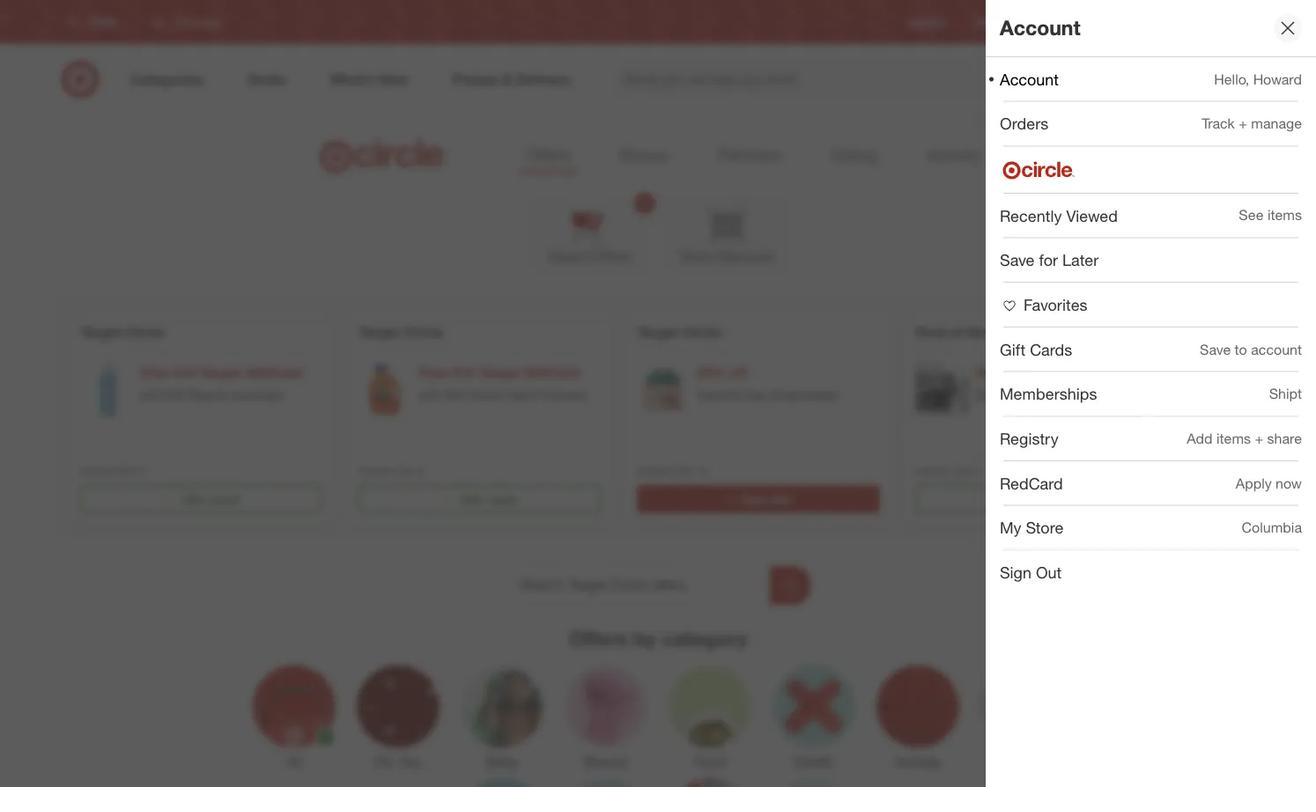 Task type: locate. For each thing, give the bounding box(es) containing it.
$50
[[445, 388, 465, 403]]

2 vertical spatial offers
[[569, 626, 628, 651]]

redcard
[[1053, 15, 1095, 29], [1000, 474, 1063, 493]]

1 horizontal spatial items
[[1268, 207, 1302, 224]]

of up to at the right
[[1228, 323, 1241, 341]]

free $15 target giftcard  with $50 home care purchase image
[[359, 363, 411, 416]]

target circle up "free $15 target giftcard  with $50 home care purchase" image
[[359, 323, 443, 341]]

all button
[[253, 666, 336, 772]]

1 horizontal spatial 5
[[1254, 464, 1260, 477]]

save for save offer
[[742, 493, 766, 506]]

1 the from the left
[[967, 323, 988, 341]]

1 expires dec 5 from the left
[[915, 464, 981, 477]]

0 horizontal spatial day
[[744, 388, 765, 403]]

expires dec 5 down 30% off electric blankets and throws image
[[915, 464, 981, 477]]

all
[[287, 754, 302, 771]]

deal
[[915, 323, 946, 341], [1194, 323, 1224, 341]]

expires dec 9 for free $15 target giftcard
[[359, 464, 424, 477]]

0 horizontal spatial offer
[[182, 493, 207, 506]]

offer saved
[[182, 493, 239, 506], [460, 493, 518, 506], [1017, 493, 1075, 506]]

3 offer saved from the left
[[1017, 493, 1075, 506]]

expires dec 5 for deal of the day wit
[[1194, 464, 1260, 477]]

registry inside account dialog
[[1000, 429, 1059, 448]]

the left the gift
[[967, 323, 988, 341]]

5 down the add items + share
[[1254, 464, 1260, 477]]

0 horizontal spatial giftcard
[[245, 364, 302, 381]]

2 off from the left
[[1008, 364, 1026, 381]]

favorites
[[1024, 295, 1088, 314]]

0 horizontal spatial save
[[742, 493, 766, 506]]

1 expires from the left
[[80, 464, 115, 477]]

orders
[[1000, 114, 1049, 133]]

3 dec from the left
[[675, 464, 694, 477]]

None text field
[[506, 567, 770, 605]]

redcard right the ad
[[1053, 15, 1095, 29]]

voting link
[[824, 139, 884, 173]]

shipt
[[1269, 385, 1302, 403]]

with for target
[[1022, 323, 1050, 341]]

3 target circle from the left
[[637, 323, 722, 341]]

account dialog
[[986, 0, 1316, 788]]

1 horizontal spatial deal
[[1194, 323, 1224, 341]]

with for $30
[[140, 388, 163, 403]]

deal for deal of the day with target circle
[[915, 323, 946, 341]]

1 horizontal spatial save
[[1000, 251, 1035, 270]]

weekly ad link
[[975, 14, 1025, 30]]

5 down electric
[[975, 464, 981, 477]]

offer for off
[[1017, 493, 1042, 506]]

3 saved from the left
[[1045, 493, 1075, 506]]

recently
[[1000, 206, 1062, 225]]

the for wit
[[1245, 323, 1267, 341]]

0 vertical spatial save
[[1000, 251, 1035, 270]]

items
[[1268, 207, 1302, 224], [1217, 430, 1251, 447]]

1 horizontal spatial offer saved
[[460, 493, 518, 506]]

day
[[992, 323, 1018, 341], [1271, 323, 1296, 341], [744, 388, 765, 403]]

0 vertical spatial account
[[1000, 16, 1081, 40]]

1 5 from the left
[[975, 464, 981, 477]]

offer saved button
[[80, 485, 323, 514], [359, 485, 602, 514], [915, 485, 1159, 514]]

1 horizontal spatial with
[[419, 388, 441, 403]]

5
[[975, 464, 981, 477], [1254, 464, 1260, 477]]

sign out
[[1000, 563, 1062, 582]]

3 offer from the left
[[1017, 493, 1042, 506]]

circle up 25%
[[683, 323, 722, 341]]

giftcard
[[245, 364, 302, 381], [524, 364, 581, 381]]

20% off target certified refurbished apple product image
[[1194, 363, 1247, 416]]

redcard up my store
[[1000, 474, 1063, 493]]

apply now
[[1236, 475, 1302, 492]]

off down the gift
[[1008, 364, 1026, 381]]

health button
[[773, 666, 856, 772]]

purchase
[[232, 388, 283, 403]]

2 horizontal spatial with
[[1022, 323, 1050, 341]]

1 horizontal spatial registry
[[1000, 429, 1059, 448]]

of left the gift
[[950, 323, 963, 341]]

search button
[[1028, 60, 1070, 102]]

2 saved from the left
[[488, 493, 518, 506]]

2 horizontal spatial offer saved button
[[915, 485, 1159, 514]]

0 horizontal spatial +
[[1239, 115, 1247, 132]]

hello,
[[1214, 70, 1250, 88]]

partners link
[[711, 139, 788, 173]]

save inside button
[[742, 493, 766, 506]]

with
[[1022, 323, 1050, 341], [140, 388, 163, 403], [419, 388, 441, 403]]

1 circle from the left
[[126, 323, 165, 341]]

day for gingerbread
[[744, 388, 765, 403]]

offers by category
[[569, 626, 747, 651]]

0 horizontal spatial registry
[[908, 15, 947, 29]]

0 horizontal spatial 9
[[140, 464, 146, 477]]

hello, howard
[[1214, 70, 1302, 88]]

off inside 30% off electric blankets and throws
[[1008, 364, 1026, 381]]

expires dec 9 down "free $15 target giftcard  with $50 home care purchase" image
[[359, 464, 424, 477]]

1 of from the left
[[950, 323, 963, 341]]

1 horizontal spatial offer saved button
[[359, 485, 602, 514]]

circle up free $10 target giftcard  with $30 beauty purchase image
[[126, 323, 165, 341]]

0 horizontal spatial deal
[[915, 323, 946, 341]]

3 offer saved button from the left
[[915, 485, 1159, 514]]

1 horizontal spatial the
[[1245, 323, 1267, 341]]

account
[[1000, 16, 1081, 40], [1000, 70, 1059, 89]]

registry down blankets
[[1000, 429, 1059, 448]]

show
[[680, 248, 716, 265]]

1 vertical spatial items
[[1217, 430, 1251, 447]]

+ right the track
[[1239, 115, 1247, 132]]

offers link
[[518, 139, 578, 173]]

save for save for later
[[1000, 251, 1035, 270]]

gift
[[1000, 340, 1026, 359]]

save left to at the right
[[1200, 341, 1231, 358]]

0 horizontal spatial saved
[[210, 493, 239, 506]]

giftcard inside free $10 target giftcard with $30 beauty purchase
[[245, 364, 302, 381]]

expires dec 9 for free $10 target giftcard
[[80, 464, 146, 477]]

0 vertical spatial items
[[1268, 207, 1302, 224]]

1 offer saved from the left
[[182, 493, 239, 506]]

view favorites element
[[1000, 295, 1088, 314]]

giftcard inside "free $15 target giftcard with $50 home care purchase"
[[524, 364, 581, 381]]

2 offer saved from the left
[[460, 493, 518, 506]]

offer
[[182, 493, 207, 506], [460, 493, 485, 506], [1017, 493, 1042, 506]]

1 target circle from the left
[[80, 323, 165, 341]]

2 free from the left
[[419, 364, 448, 381]]

expires for free $10 target giftcard
[[80, 464, 115, 477]]

and
[[1071, 388, 1092, 403]]

expires dec 13
[[637, 464, 709, 477]]

target circle for 25% off
[[637, 323, 722, 341]]

2 vertical spatial save
[[742, 493, 766, 506]]

dec for 25% off
[[675, 464, 694, 477]]

1 vertical spatial registry
[[1000, 429, 1059, 448]]

dec down "free $15 target giftcard  with $50 home care purchase" image
[[397, 464, 416, 477]]

1 horizontal spatial expires dec 9
[[359, 464, 424, 477]]

1 horizontal spatial giftcard
[[524, 364, 581, 381]]

dec down 30% off electric blankets and throws image
[[953, 464, 972, 477]]

giftcard up 'purchase'
[[524, 364, 581, 381]]

sign out link
[[986, 551, 1316, 595]]

saved for $15
[[488, 493, 518, 506]]

with down view favorites element
[[1022, 323, 1050, 341]]

registry link
[[908, 14, 947, 30]]

2 deal from the left
[[1194, 323, 1224, 341]]

2 offer saved button from the left
[[359, 485, 602, 514]]

2 expires dec 5 from the left
[[1194, 464, 1260, 477]]

1 offer from the left
[[182, 493, 207, 506]]

dec down free $10 target giftcard  with $30 beauty purchase image
[[118, 464, 137, 477]]

food
[[694, 754, 726, 771]]

2 horizontal spatial save
[[1200, 341, 1231, 358]]

2 expires from the left
[[359, 464, 394, 477]]

$15
[[452, 364, 474, 381]]

expires dec 9 down free $10 target giftcard  with $30 beauty purchase image
[[80, 464, 146, 477]]

1 horizontal spatial expires dec 5
[[1194, 464, 1260, 477]]

1 horizontal spatial 9
[[419, 464, 424, 477]]

1 saved from the left
[[210, 493, 239, 506]]

1 vertical spatial account
[[1000, 70, 1059, 89]]

1 vertical spatial save
[[1200, 341, 1231, 358]]

2 expires dec 9 from the left
[[359, 464, 424, 477]]

9 for free $10 target giftcard
[[140, 464, 146, 477]]

search
[[1028, 72, 1070, 89]]

add items + share
[[1187, 430, 1302, 447]]

0 vertical spatial +
[[1239, 115, 1247, 132]]

1 horizontal spatial target circle
[[359, 323, 443, 341]]

target circle up 25%
[[637, 323, 722, 341]]

3 expires from the left
[[637, 464, 672, 477]]

1 vertical spatial redcard
[[1000, 474, 1063, 493]]

dec
[[118, 464, 137, 477], [397, 464, 416, 477], [675, 464, 694, 477], [953, 464, 972, 477], [1232, 464, 1251, 477]]

now
[[1276, 475, 1302, 492]]

0 horizontal spatial 5
[[975, 464, 981, 477]]

dec down the add items + share
[[1232, 464, 1251, 477]]

1 horizontal spatial +
[[1255, 430, 1264, 447]]

2 horizontal spatial offer saved
[[1017, 493, 1075, 506]]

offer saved for $15
[[460, 493, 518, 506]]

1 horizontal spatial offer
[[460, 493, 485, 506]]

expires down free $10 target giftcard  with $30 beauty purchase image
[[80, 464, 115, 477]]

free
[[140, 364, 169, 381], [419, 364, 448, 381]]

2 horizontal spatial target circle
[[637, 323, 722, 341]]

1 dec from the left
[[118, 464, 137, 477]]

with left $30
[[140, 388, 163, 403]]

deal up save to account
[[1194, 323, 1224, 341]]

items for registry
[[1217, 430, 1251, 447]]

9
[[140, 464, 146, 477], [419, 464, 424, 477]]

1 expires dec 9 from the left
[[80, 464, 146, 477]]

expires down 30% off electric blankets and throws image
[[915, 464, 951, 477]]

3 circle from the left
[[683, 323, 722, 341]]

the up save to account
[[1245, 323, 1267, 341]]

household supplies image
[[461, 779, 544, 788]]

free left $10
[[140, 364, 169, 381]]

off right 25%
[[730, 364, 748, 381]]

2 target circle from the left
[[359, 323, 443, 341]]

1 free from the left
[[140, 364, 169, 381]]

circle up "free $15 target giftcard  with $50 home care purchase" image
[[404, 323, 443, 341]]

free left $15
[[419, 364, 448, 381]]

activity link
[[920, 139, 988, 173]]

1 giftcard from the left
[[245, 364, 302, 381]]

25% off favorite day gingerbread image
[[637, 363, 690, 416]]

see
[[1239, 207, 1264, 224]]

day up account
[[1271, 323, 1296, 341]]

with for $50
[[419, 388, 441, 403]]

target circle for free $10 target giftcard
[[80, 323, 165, 341]]

0 vertical spatial offers
[[525, 144, 571, 165]]

free for free $15 target giftcard
[[419, 364, 448, 381]]

with inside free $10 target giftcard with $30 beauty purchase
[[140, 388, 163, 403]]

1 horizontal spatial of
[[1228, 323, 1241, 341]]

see items
[[1239, 207, 1302, 224]]

free $10 target giftcard  with $30 beauty purchase image
[[80, 363, 133, 416]]

2 the from the left
[[1245, 323, 1267, 341]]

target circle up free $10 target giftcard  with $30 beauty purchase image
[[80, 323, 165, 341]]

my store
[[1000, 519, 1064, 538]]

offers
[[525, 144, 571, 165], [592, 248, 630, 265], [569, 626, 628, 651]]

of
[[950, 323, 963, 341], [1228, 323, 1241, 341]]

1 horizontal spatial day
[[992, 323, 1018, 341]]

expires left 13
[[637, 464, 672, 477]]

offer saved for off
[[1017, 493, 1075, 506]]

track
[[1202, 115, 1235, 132]]

show barcode
[[680, 248, 773, 265]]

circle for 25% off
[[683, 323, 722, 341]]

save left for
[[1000, 251, 1035, 270]]

1 offer saved button from the left
[[80, 485, 323, 514]]

2 horizontal spatial saved
[[1045, 493, 1075, 506]]

0 horizontal spatial expires dec 5
[[915, 464, 981, 477]]

expires down 'add'
[[1194, 464, 1229, 477]]

expires dec 5 down the add items + share
[[1194, 464, 1260, 477]]

items right 'add'
[[1217, 430, 1251, 447]]

deal up 30% off electric blankets and throws image
[[915, 323, 946, 341]]

5 expires from the left
[[1194, 464, 1229, 477]]

target inside free $10 target giftcard with $30 beauty purchase
[[200, 364, 242, 381]]

of for deal of the day wit
[[1228, 323, 1241, 341]]

giftcard up purchase
[[245, 364, 302, 381]]

0 vertical spatial registry
[[908, 15, 947, 29]]

expires dec 9
[[80, 464, 146, 477], [359, 464, 424, 477]]

off inside 25% off favorite day gingerbread
[[730, 364, 748, 381]]

dec for 30% off
[[953, 464, 972, 477]]

free inside "free $15 target giftcard with $50 home care purchase"
[[419, 364, 448, 381]]

the
[[967, 323, 988, 341], [1245, 323, 1267, 341]]

0 horizontal spatial target circle
[[80, 323, 165, 341]]

1 off from the left
[[730, 364, 748, 381]]

2 9 from the left
[[419, 464, 424, 477]]

0 horizontal spatial offer saved
[[182, 493, 239, 506]]

offer saved button for $10
[[80, 485, 323, 514]]

day inside 25% off favorite day gingerbread
[[744, 388, 765, 403]]

save for save to account
[[1200, 341, 1231, 358]]

2 giftcard from the left
[[524, 364, 581, 381]]

0 horizontal spatial items
[[1217, 430, 1251, 447]]

0 horizontal spatial offer saved button
[[80, 485, 323, 514]]

deal of the day with target circle
[[915, 323, 1139, 341]]

1 vertical spatial offers
[[592, 248, 630, 265]]

1 horizontal spatial free
[[419, 364, 448, 381]]

save left offer
[[742, 493, 766, 506]]

2 offer from the left
[[460, 493, 485, 506]]

track + manage
[[1202, 115, 1302, 132]]

with left "$50"
[[419, 388, 441, 403]]

store
[[1026, 519, 1064, 538]]

free inside free $10 target giftcard with $30 beauty purchase
[[140, 364, 169, 381]]

free $15 target giftcard with $50 home care purchase
[[419, 364, 586, 403]]

with inside "free $15 target giftcard with $50 home care purchase"
[[419, 388, 441, 403]]

4 dec from the left
[[953, 464, 972, 477]]

ad
[[1012, 15, 1025, 29]]

bonus link
[[613, 139, 675, 173]]

0 horizontal spatial free
[[140, 364, 169, 381]]

out
[[1036, 563, 1062, 582]]

for you button
[[357, 666, 440, 772]]

2 circle from the left
[[404, 323, 443, 341]]

0 horizontal spatial with
[[140, 388, 163, 403]]

2 horizontal spatial offer
[[1017, 493, 1042, 506]]

toys & sports image
[[773, 779, 856, 788]]

giftcard for free $15 target giftcard
[[524, 364, 581, 381]]

activity
[[927, 144, 981, 165]]

day for with
[[992, 323, 1018, 341]]

registry
[[908, 15, 947, 29], [1000, 429, 1059, 448]]

+ left share
[[1255, 430, 1264, 447]]

2 5 from the left
[[1254, 464, 1260, 477]]

target up home
[[478, 364, 520, 381]]

target circle
[[80, 323, 165, 341], [359, 323, 443, 341], [637, 323, 722, 341]]

4 expires from the left
[[915, 464, 951, 477]]

circle up throws
[[1100, 323, 1139, 341]]

0 horizontal spatial of
[[950, 323, 963, 341]]

0 horizontal spatial the
[[967, 323, 988, 341]]

0 horizontal spatial off
[[730, 364, 748, 381]]

2 horizontal spatial day
[[1271, 323, 1296, 341]]

dec left 13
[[675, 464, 694, 477]]

1 deal from the left
[[915, 323, 946, 341]]

1 horizontal spatial off
[[1008, 364, 1026, 381]]

0 vertical spatial redcard
[[1053, 15, 1095, 29]]

items right "see"
[[1268, 207, 1302, 224]]

offers for offers by category
[[569, 626, 628, 651]]

you
[[399, 754, 422, 771]]

registry left weekly
[[908, 15, 947, 29]]

expires
[[80, 464, 115, 477], [359, 464, 394, 477], [637, 464, 672, 477], [915, 464, 951, 477], [1194, 464, 1229, 477]]

What can we help you find? suggestions appear below search field
[[613, 60, 1040, 99]]

day up the 30%
[[992, 323, 1018, 341]]

tech & entertainment image
[[669, 779, 752, 788]]

expires for 30% off
[[915, 464, 951, 477]]

1 horizontal spatial saved
[[488, 493, 518, 506]]

day right favorite at the right of the page
[[744, 388, 765, 403]]

2 dec from the left
[[397, 464, 416, 477]]

target up beauty
[[200, 364, 242, 381]]

0 horizontal spatial expires dec 9
[[80, 464, 146, 477]]

expires down "free $15 target giftcard  with $50 home care purchase" image
[[359, 464, 394, 477]]

offer
[[769, 493, 793, 506]]

2 of from the left
[[1228, 323, 1241, 341]]

category
[[662, 626, 747, 651]]

show barcode button
[[665, 197, 789, 274]]

for
[[1039, 251, 1058, 270]]

1 9 from the left
[[140, 464, 146, 477]]



Task type: describe. For each thing, give the bounding box(es) containing it.
13
[[697, 464, 709, 477]]

the for with
[[967, 323, 988, 341]]

saved for off
[[1045, 493, 1075, 506]]

weekly ad
[[975, 15, 1025, 29]]

5 for wit
[[1254, 464, 1260, 477]]

$10
[[173, 364, 196, 381]]

weekly
[[975, 15, 1009, 29]]

30%
[[975, 364, 1005, 381]]

account
[[1251, 341, 1302, 358]]

add
[[1187, 430, 1213, 447]]

purchase
[[534, 388, 586, 403]]

dec for free $15 target giftcard
[[397, 464, 416, 477]]

bonus
[[620, 144, 668, 165]]

dec for free $10 target giftcard
[[118, 464, 137, 477]]

gift cards
[[1000, 340, 1072, 359]]

baby
[[486, 754, 518, 771]]

holiday button
[[877, 666, 959, 772]]

5 for with
[[975, 464, 981, 477]]

offers inside button
[[592, 248, 630, 265]]

free $10 target giftcard with $30 beauty purchase
[[140, 364, 302, 403]]

target down the favorites
[[1054, 323, 1096, 341]]

later
[[1063, 251, 1099, 270]]

food button
[[669, 666, 752, 772]]

memberships
[[1000, 385, 1097, 404]]

24 link
[[1219, 60, 1257, 99]]

barcode
[[720, 248, 773, 265]]

redcard link
[[1053, 14, 1095, 30]]

target up free $10 target giftcard  with $30 beauty purchase image
[[80, 323, 122, 341]]

deal of the day wit
[[1194, 323, 1316, 341]]

1 vertical spatial +
[[1255, 430, 1264, 447]]

offer saved button for off
[[915, 485, 1159, 514]]

expires dec 5 for deal of the day with target circle
[[915, 464, 981, 477]]

2 account from the top
[[1000, 70, 1059, 89]]

beauty
[[584, 754, 628, 771]]

apply
[[1236, 475, 1272, 492]]

offers for offers
[[525, 144, 571, 165]]

free for free $10 target giftcard
[[140, 364, 169, 381]]

saved offers
[[549, 248, 630, 265]]

target up "free $15 target giftcard  with $50 home care purchase" image
[[359, 323, 400, 341]]

target inside "free $15 target giftcard with $50 home care purchase"
[[478, 364, 520, 381]]

25% off favorite day gingerbread
[[697, 364, 838, 403]]

offer saved for $10
[[182, 493, 239, 506]]

voting
[[831, 144, 877, 165]]

off for 25% off
[[730, 364, 748, 381]]

save offer button
[[637, 485, 880, 514]]

offer for $15
[[460, 493, 485, 506]]

gingerbread
[[769, 388, 838, 403]]

throws
[[1095, 388, 1136, 403]]

howard
[[1253, 70, 1302, 88]]

redcard inside account dialog
[[1000, 474, 1063, 493]]

giftcard for free $10 target giftcard
[[245, 364, 302, 381]]

save to account
[[1200, 341, 1302, 358]]

9 for free $15 target giftcard
[[419, 464, 424, 477]]

blankets
[[1020, 388, 1068, 403]]

account hello, howard element
[[1000, 70, 1059, 89]]

offer for $10
[[182, 493, 207, 506]]

$30
[[166, 388, 186, 403]]

viewed
[[1067, 206, 1118, 225]]

by
[[633, 626, 656, 651]]

of for deal of the day with target circle
[[950, 323, 963, 341]]

favorites link
[[986, 283, 1316, 327]]

off for 30% off
[[1008, 364, 1026, 381]]

4 circle from the left
[[1100, 323, 1139, 341]]

items for recently viewed
[[1268, 207, 1302, 224]]

wit
[[1300, 323, 1316, 341]]

expires for 25% off
[[637, 464, 672, 477]]

electric
[[975, 388, 1017, 403]]

save for later
[[1000, 251, 1099, 270]]

holiday
[[894, 754, 942, 771]]

30% off electric blankets and throws
[[975, 364, 1136, 403]]

partners
[[718, 144, 781, 165]]

share
[[1267, 430, 1302, 447]]

save for later link
[[986, 238, 1316, 282]]

saved offers button
[[528, 197, 651, 274]]

for
[[375, 754, 395, 771]]

target up 25% off favorite day gingerbread image
[[637, 323, 679, 341]]

recently viewed
[[1000, 206, 1118, 225]]

circle for free $10 target giftcard
[[126, 323, 165, 341]]

columbia
[[1242, 520, 1302, 537]]

beauty button
[[565, 666, 648, 772]]

offer saved button for $15
[[359, 485, 602, 514]]

saved
[[549, 248, 588, 265]]

target circle for free $15 target giftcard
[[359, 323, 443, 341]]

care
[[505, 388, 531, 403]]

to
[[1235, 341, 1247, 358]]

5 dec from the left
[[1232, 464, 1251, 477]]

beauty
[[190, 388, 228, 403]]

save offer
[[742, 493, 793, 506]]

deal for deal of the day wit
[[1194, 323, 1224, 341]]

home
[[468, 388, 501, 403]]

my
[[1000, 519, 1022, 538]]

24
[[1240, 62, 1250, 73]]

saved for $10
[[210, 493, 239, 506]]

circle for free $15 target giftcard
[[404, 323, 443, 341]]

30% off electric blankets and throws image
[[915, 363, 968, 416]]

target circle logo image
[[317, 138, 451, 175]]

1 account from the top
[[1000, 16, 1081, 40]]

pets image
[[565, 779, 648, 788]]

for you
[[375, 754, 422, 771]]

expires for free $15 target giftcard
[[359, 464, 394, 477]]

25%
[[697, 364, 726, 381]]

day for wit
[[1271, 323, 1296, 341]]

cards
[[1030, 340, 1072, 359]]

favorite
[[697, 388, 740, 403]]



Task type: vqa. For each thing, say whether or not it's contained in the screenshot.
the Care
yes



